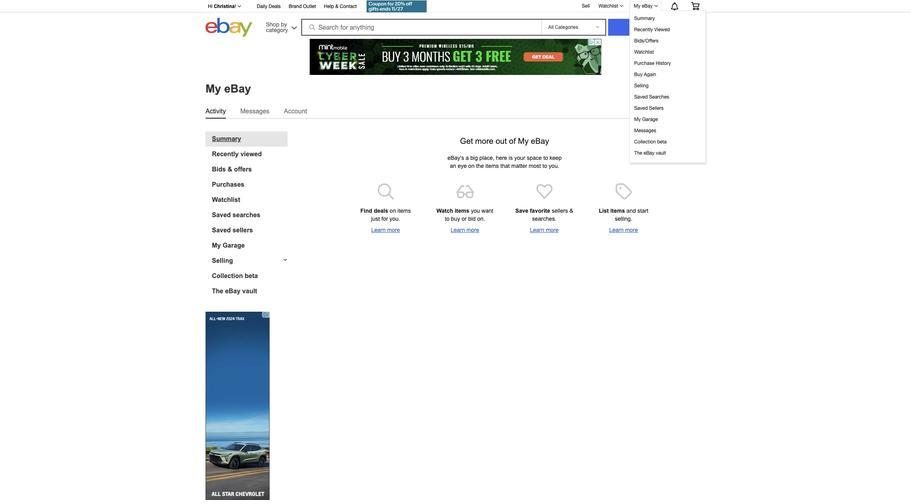 Task type: locate. For each thing, give the bounding box(es) containing it.
my garage
[[212, 242, 245, 249]]

to
[[543, 154, 548, 161], [543, 162, 547, 169], [445, 215, 450, 222]]

0 vertical spatial my ebay
[[634, 3, 653, 9]]

0 horizontal spatial on
[[390, 207, 396, 214]]

learn for selling.
[[609, 227, 624, 233]]

2 learn more link from the left
[[435, 226, 495, 234]]

chriov30
[[660, 108, 684, 115]]

Search for anything text field
[[303, 20, 540, 35]]

3 learn from the left
[[530, 227, 544, 233]]

1 vertical spatial my ebay
[[206, 82, 251, 95]]

more for sellers & searches.
[[546, 227, 559, 233]]

items inside on items just for you.
[[398, 207, 411, 214]]

christina
[[214, 4, 235, 9]]

0 vertical spatial watchlist
[[599, 3, 618, 9]]

shop by category button
[[262, 18, 299, 35]]

the
[[212, 288, 223, 294]]

my ebay
[[634, 3, 653, 9], [206, 82, 251, 95]]

items inside ebay's a big place, here is your space to keep an eye on the items that matter most to you.
[[486, 162, 499, 169]]

items for watch items
[[455, 207, 469, 214]]

2 learn from the left
[[451, 227, 465, 233]]

learn more down searches.
[[530, 227, 559, 233]]

learn more down for
[[371, 227, 400, 233]]

daily deals
[[257, 4, 281, 9]]

2 vertical spatial to
[[445, 215, 450, 222]]

us
[[668, 91, 674, 96]]

selling
[[212, 257, 233, 264]]

watchlist right sell link
[[599, 3, 618, 9]]

1 horizontal spatial advertisement region
[[310, 39, 601, 75]]

you. down keep
[[549, 162, 559, 169]]

my ebay inside main content
[[206, 82, 251, 95]]

1 horizontal spatial watchlist link
[[594, 1, 627, 11]]

watchlist inside my ebay main content
[[212, 196, 240, 203]]

1 vertical spatial on
[[390, 207, 396, 214]]

more for you want to buy or bid on.
[[467, 227, 479, 233]]

watchlist inside account navigation
[[599, 3, 618, 9]]

more down the bid
[[467, 227, 479, 233]]

learn for just
[[371, 227, 386, 233]]

watchlist
[[599, 3, 618, 9], [212, 196, 240, 203]]

ebay inside account navigation
[[642, 3, 653, 9]]

vault
[[242, 288, 257, 294]]

to right most
[[543, 162, 547, 169]]

to inside you want to buy or bid on.
[[445, 215, 450, 222]]

4 learn more from the left
[[609, 227, 638, 233]]

1 vertical spatial saved
[[212, 227, 231, 233]]

0 horizontal spatial you.
[[390, 215, 400, 222]]

None submit
[[608, 19, 676, 36]]

1 horizontal spatial sellers
[[552, 207, 568, 214]]

want
[[482, 207, 493, 214]]

my inside account navigation
[[634, 3, 641, 9]]

contact
[[340, 4, 357, 9]]

category
[[266, 27, 288, 33]]

more
[[475, 136, 494, 145], [387, 227, 400, 233], [467, 227, 479, 233], [546, 227, 559, 233], [625, 227, 638, 233]]

learn down searches.
[[530, 227, 544, 233]]

learn more link down searches.
[[514, 226, 574, 234]]

1 vertical spatial advertisement region
[[206, 312, 270, 500]]

0 horizontal spatial you
[[471, 207, 480, 214]]

on inside on items just for you.
[[390, 207, 396, 214]]

saved for saved searches
[[212, 211, 231, 218]]

learn more down selling.
[[609, 227, 638, 233]]

my ebay link
[[630, 1, 662, 11]]

tell us what you think link
[[660, 91, 706, 96]]

items up selling.
[[610, 207, 625, 214]]

1 vertical spatial watchlist
[[212, 196, 240, 203]]

find
[[360, 207, 372, 214]]

2 learn more from the left
[[451, 227, 479, 233]]

you. right for
[[390, 215, 400, 222]]

learn more link down or
[[435, 226, 495, 234]]

selling.
[[615, 215, 632, 222]]

!
[[235, 4, 236, 9]]

2 saved from the top
[[212, 227, 231, 233]]

a
[[466, 154, 469, 161]]

4 learn from the left
[[609, 227, 624, 233]]

searches
[[233, 211, 260, 218]]

summary link
[[212, 135, 288, 142]]

1 vertical spatial you
[[471, 207, 480, 214]]

save
[[515, 207, 528, 214]]

0 vertical spatial you.
[[549, 162, 559, 169]]

0 vertical spatial saved
[[212, 211, 231, 218]]

saved sellers link
[[212, 227, 288, 234]]

1 vertical spatial &
[[228, 166, 232, 173]]

learn more link down for
[[356, 226, 416, 234]]

searches.
[[532, 215, 557, 222]]

& right help
[[335, 4, 338, 9]]

my ebay inside account navigation
[[634, 3, 653, 9]]

& for sellers
[[570, 207, 573, 214]]

learn more link
[[356, 226, 416, 234], [435, 226, 495, 234], [514, 226, 574, 234], [594, 226, 654, 234]]

0 vertical spatial on
[[468, 162, 475, 169]]

1 learn more link from the left
[[356, 226, 416, 234]]

help & contact
[[324, 4, 357, 9]]

more down searches.
[[546, 227, 559, 233]]

items for on items just for you.
[[398, 207, 411, 214]]

1 vertical spatial to
[[543, 162, 547, 169]]

watch items
[[437, 207, 469, 214]]

learn more down or
[[451, 227, 479, 233]]

your shopping cart image
[[691, 2, 700, 10]]

& inside "sellers & searches."
[[570, 207, 573, 214]]

items for list items
[[610, 207, 625, 214]]

1 vertical spatial watchlist link
[[212, 196, 288, 203]]

learn down just
[[371, 227, 386, 233]]

items up or
[[455, 207, 469, 214]]

tell
[[660, 91, 667, 96]]

you
[[686, 91, 694, 96], [471, 207, 480, 214]]

1 vertical spatial you.
[[390, 215, 400, 222]]

place,
[[479, 154, 494, 161]]

2 vertical spatial &
[[570, 207, 573, 214]]

recently viewed link
[[212, 150, 288, 158]]

1 saved from the top
[[212, 211, 231, 218]]

learn more link down selling.
[[594, 226, 654, 234]]

learn more link for searches.
[[514, 226, 574, 234]]

shop by category banner
[[204, 0, 706, 39]]

activity
[[206, 108, 226, 114]]

0 vertical spatial advertisement region
[[310, 39, 601, 75]]

daily
[[257, 4, 267, 9]]

by
[[281, 21, 287, 27]]

just
[[371, 215, 380, 222]]

3 learn more from the left
[[530, 227, 559, 233]]

1 horizontal spatial you
[[686, 91, 694, 96]]

learn
[[371, 227, 386, 233], [451, 227, 465, 233], [530, 227, 544, 233], [609, 227, 624, 233]]

more down selling.
[[625, 227, 638, 233]]

more down for
[[387, 227, 400, 233]]

3 learn more link from the left
[[514, 226, 574, 234]]

favorite
[[530, 207, 550, 214]]

watchlist link
[[594, 1, 627, 11], [212, 196, 288, 203]]

to left keep
[[543, 154, 548, 161]]

sell
[[582, 3, 590, 9]]

items right deals
[[398, 207, 411, 214]]

& right favorite
[[570, 207, 573, 214]]

& inside account navigation
[[335, 4, 338, 9]]

1 horizontal spatial watchlist
[[599, 3, 618, 9]]

watchlist link right sell link
[[594, 1, 627, 11]]

help
[[324, 4, 334, 9]]

on right deals
[[390, 207, 396, 214]]

& right bids
[[228, 166, 232, 173]]

on inside ebay's a big place, here is your space to keep an eye on the items that matter most to you.
[[468, 162, 475, 169]]

1 horizontal spatial &
[[335, 4, 338, 9]]

0 horizontal spatial sellers
[[233, 227, 253, 233]]

to down "watch"
[[445, 215, 450, 222]]

2 horizontal spatial &
[[570, 207, 573, 214]]

on down big
[[468, 162, 475, 169]]

saved
[[212, 211, 231, 218], [212, 227, 231, 233]]

0 vertical spatial sellers
[[552, 207, 568, 214]]

none submit inside shop by category banner
[[608, 19, 676, 36]]

0 vertical spatial &
[[335, 4, 338, 9]]

you inside you want to buy or bid on.
[[471, 207, 480, 214]]

save favorite
[[515, 207, 550, 214]]

saved for saved sellers
[[212, 227, 231, 233]]

you up the bid
[[471, 207, 480, 214]]

learn more for selling.
[[609, 227, 638, 233]]

items down 'place,'
[[486, 162, 499, 169]]

you left think
[[686, 91, 694, 96]]

0 vertical spatial you
[[686, 91, 694, 96]]

sellers down searches
[[233, 227, 253, 233]]

more for and start selling.
[[625, 227, 638, 233]]

1 horizontal spatial you.
[[549, 162, 559, 169]]

0 vertical spatial to
[[543, 154, 548, 161]]

watchlist down purchases
[[212, 196, 240, 203]]

sellers up searches.
[[552, 207, 568, 214]]

learn down selling.
[[609, 227, 624, 233]]

you. inside ebay's a big place, here is your space to keep an eye on the items that matter most to you.
[[549, 162, 559, 169]]

saved up saved sellers
[[212, 211, 231, 218]]

saved up my garage
[[212, 227, 231, 233]]

items
[[486, 162, 499, 169], [398, 207, 411, 214], [455, 207, 469, 214], [610, 207, 625, 214]]

0 horizontal spatial watchlist
[[212, 196, 240, 203]]

the
[[476, 162, 484, 169]]

4 learn more link from the left
[[594, 226, 654, 234]]

1 horizontal spatial my ebay
[[634, 3, 653, 9]]

watchlist link up saved searches link
[[212, 196, 288, 203]]

1 horizontal spatial on
[[468, 162, 475, 169]]

0 horizontal spatial my ebay
[[206, 82, 251, 95]]

matter
[[511, 162, 527, 169]]

purchases
[[212, 181, 244, 188]]

advertisement region
[[310, 39, 601, 75], [206, 312, 270, 500]]

sellers & searches.
[[532, 207, 573, 222]]

0 vertical spatial watchlist link
[[594, 1, 627, 11]]

1 learn more from the left
[[371, 227, 400, 233]]

0 horizontal spatial &
[[228, 166, 232, 173]]

activity link
[[206, 106, 226, 116]]

1 learn from the left
[[371, 227, 386, 233]]

learn down the 'buy'
[[451, 227, 465, 233]]



Task type: describe. For each thing, give the bounding box(es) containing it.
most
[[529, 162, 541, 169]]

list items
[[599, 207, 625, 214]]

learn more link for to
[[435, 226, 495, 234]]

0 horizontal spatial advertisement region
[[206, 312, 270, 500]]

learn more for to
[[451, 227, 479, 233]]

find deals
[[360, 207, 388, 214]]

and
[[627, 207, 636, 214]]

purchases link
[[212, 181, 288, 188]]

think
[[695, 91, 706, 96]]

learn more for just
[[371, 227, 400, 233]]

1 vertical spatial sellers
[[233, 227, 253, 233]]

the ebay vault link
[[212, 288, 288, 295]]

shop by category
[[266, 21, 288, 33]]

viewed
[[240, 150, 262, 157]]

account navigation
[[204, 0, 706, 14]]

sell link
[[578, 3, 593, 9]]

get
[[460, 136, 473, 145]]

on.
[[477, 215, 485, 222]]

collection
[[212, 272, 243, 279]]

of
[[509, 136, 516, 145]]

brand
[[289, 4, 302, 9]]

ebay's a big place, here is your space to keep an eye on the items that matter most to you.
[[448, 154, 562, 169]]

saved searches link
[[212, 211, 288, 219]]

collection beta link
[[212, 272, 288, 279]]

that
[[500, 162, 510, 169]]

or
[[462, 215, 467, 222]]

recently
[[212, 150, 239, 157]]

saved sellers
[[212, 227, 253, 233]]

brand outlet
[[289, 4, 316, 9]]

hi christina !
[[208, 4, 236, 9]]

ebay's
[[448, 154, 464, 161]]

learn for to
[[451, 227, 465, 233]]

chriov30 link
[[660, 108, 684, 115]]

& for bids
[[228, 166, 232, 173]]

is
[[509, 154, 513, 161]]

watchlist link inside account navigation
[[594, 1, 627, 11]]

and start selling.
[[615, 207, 649, 222]]

brand outlet link
[[289, 2, 316, 11]]

summary
[[212, 135, 241, 142]]

you want to buy or bid on.
[[445, 207, 493, 222]]

hi
[[208, 4, 213, 9]]

bids & offers link
[[212, 166, 288, 173]]

get more out of my ebay
[[460, 136, 549, 145]]

keep
[[550, 154, 562, 161]]

recently viewed
[[212, 150, 262, 157]]

for
[[381, 215, 388, 222]]

account
[[284, 108, 307, 114]]

get an extra 20% off image
[[367, 0, 427, 12]]

account link
[[284, 106, 307, 116]]

out
[[496, 136, 507, 145]]

saved searches
[[212, 211, 260, 218]]

your
[[514, 154, 525, 161]]

what
[[675, 91, 685, 96]]

on items just for you.
[[371, 207, 411, 222]]

help & contact link
[[324, 2, 357, 11]]

learn for searches.
[[530, 227, 544, 233]]

outlet
[[303, 4, 316, 9]]

bid
[[468, 215, 476, 222]]

the ebay vault
[[212, 288, 257, 294]]

you. inside on items just for you.
[[390, 215, 400, 222]]

learn more link for selling.
[[594, 226, 654, 234]]

my ebay main content
[[3, 39, 908, 500]]

start
[[638, 207, 649, 214]]

learn more link for just
[[356, 226, 416, 234]]

messages link
[[240, 106, 270, 116]]

& for help
[[335, 4, 338, 9]]

more for on items just for you.
[[387, 227, 400, 233]]

big
[[470, 154, 478, 161]]

sellers inside "sellers & searches."
[[552, 207, 568, 214]]

0 horizontal spatial watchlist link
[[212, 196, 288, 203]]

daily deals link
[[257, 2, 281, 11]]

space
[[527, 154, 542, 161]]

beta
[[245, 272, 258, 279]]

shop
[[266, 21, 279, 27]]

offers
[[234, 166, 252, 173]]

messages
[[240, 108, 270, 114]]

deals
[[374, 207, 388, 214]]

bids
[[212, 166, 226, 173]]

my garage link
[[212, 242, 288, 249]]

learn more for searches.
[[530, 227, 559, 233]]

selling button
[[206, 257, 288, 264]]

here
[[496, 154, 507, 161]]

buy
[[451, 215, 460, 222]]

deals
[[269, 4, 281, 9]]

eye
[[458, 162, 467, 169]]

bids & offers
[[212, 166, 252, 173]]

more left the out
[[475, 136, 494, 145]]

garage
[[223, 242, 245, 249]]

an
[[450, 162, 456, 169]]

watch
[[437, 207, 453, 214]]

tell us what you think
[[660, 91, 706, 96]]



Task type: vqa. For each thing, say whether or not it's contained in the screenshot.
My eBay inside the main content
yes



